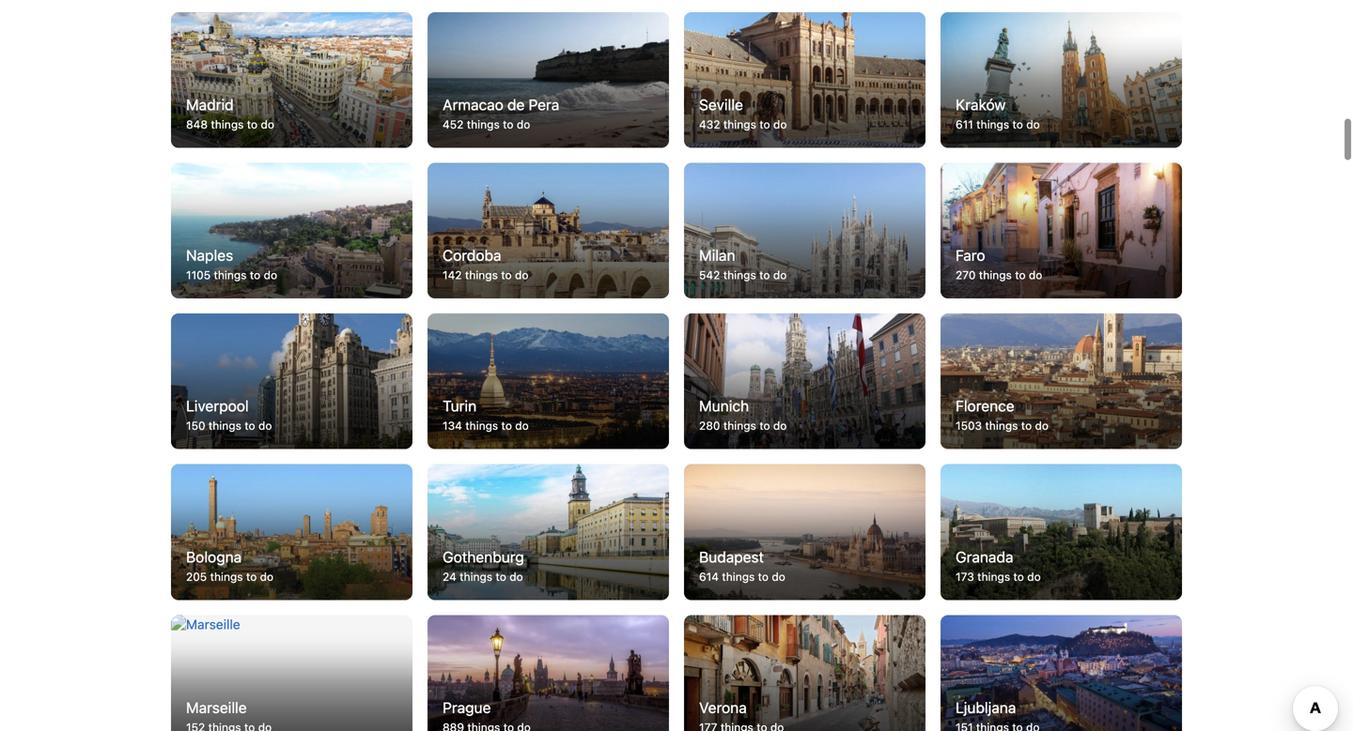 Task type: vqa. For each thing, say whether or not it's contained in the screenshot.


Task type: describe. For each thing, give the bounding box(es) containing it.
marseille image
[[171, 616, 412, 732]]

marseille link
[[171, 616, 412, 732]]

florence 1503 things to do
[[956, 398, 1049, 433]]

naples image
[[171, 163, 412, 299]]

24
[[443, 571, 456, 584]]

budapest image
[[684, 465, 925, 601]]

bologna
[[186, 548, 242, 566]]

madrid image
[[171, 12, 412, 148]]

do for cordoba
[[515, 269, 528, 282]]

turin
[[443, 398, 476, 415]]

munich image
[[684, 314, 925, 450]]

614
[[699, 571, 719, 584]]

do for gothenburg
[[509, 571, 523, 584]]

things for milan
[[723, 269, 756, 282]]

173
[[956, 571, 974, 584]]

liverpool 150 things to do
[[186, 398, 272, 433]]

florence
[[956, 398, 1014, 415]]

1503
[[956, 420, 982, 433]]

to for cordoba
[[501, 269, 512, 282]]

do inside armacao de pera 452 things to do
[[517, 118, 530, 131]]

do for granada
[[1027, 571, 1041, 584]]

things for florence
[[985, 420, 1018, 433]]

do for naples
[[264, 269, 277, 282]]

prague
[[443, 699, 491, 717]]

things for madrid
[[211, 118, 244, 131]]

liverpool image
[[171, 314, 412, 450]]

armacao de pera image
[[428, 12, 669, 148]]

to for turin
[[501, 420, 512, 433]]

verona link
[[684, 616, 925, 732]]

611
[[956, 118, 973, 131]]

florence image
[[941, 314, 1182, 450]]

prague link
[[428, 616, 669, 732]]

432
[[699, 118, 720, 131]]

armacao de pera 452 things to do
[[443, 96, 559, 131]]

do for faro
[[1029, 269, 1042, 282]]

to for bologna
[[246, 571, 257, 584]]

things for kraków
[[976, 118, 1009, 131]]

to for florence
[[1021, 420, 1032, 433]]

280
[[699, 420, 720, 433]]

granada image
[[941, 465, 1182, 601]]

verona image
[[684, 616, 925, 732]]

to inside armacao de pera 452 things to do
[[503, 118, 513, 131]]

marseille
[[186, 699, 247, 717]]

do for budapest
[[772, 571, 785, 584]]

faro
[[956, 247, 985, 264]]

do for liverpool
[[258, 420, 272, 433]]

452
[[443, 118, 464, 131]]

granada
[[956, 548, 1013, 566]]

seville image
[[684, 12, 925, 148]]

bologna 205 things to do
[[186, 548, 274, 584]]

things for bologna
[[210, 571, 243, 584]]

turin image
[[428, 314, 669, 450]]

to for budapest
[[758, 571, 769, 584]]

madrid
[[186, 96, 234, 114]]

things for turin
[[465, 420, 498, 433]]

naples 1105 things to do
[[186, 247, 277, 282]]

pera
[[529, 96, 559, 114]]

270
[[956, 269, 976, 282]]

542
[[699, 269, 720, 282]]

things for cordoba
[[465, 269, 498, 282]]

seville
[[699, 96, 743, 114]]

1105
[[186, 269, 211, 282]]

kraków
[[956, 96, 1006, 114]]

cordoba 142 things to do
[[443, 247, 528, 282]]

things inside armacao de pera 452 things to do
[[467, 118, 500, 131]]

verona
[[699, 699, 747, 717]]

milan 542 things to do
[[699, 247, 787, 282]]

ljubljana
[[956, 699, 1016, 717]]

naples
[[186, 247, 233, 264]]

848
[[186, 118, 208, 131]]

things for munich
[[723, 420, 756, 433]]

milan
[[699, 247, 735, 264]]

to for granada
[[1013, 571, 1024, 584]]

150
[[186, 420, 205, 433]]



Task type: locate. For each thing, give the bounding box(es) containing it.
things inside liverpool 150 things to do
[[209, 420, 241, 433]]

to down gothenburg on the left bottom of page
[[496, 571, 506, 584]]

things inside munich 280 things to do
[[723, 420, 756, 433]]

do inside madrid 848 things to do
[[261, 118, 274, 131]]

budapest
[[699, 548, 764, 566]]

things inside madrid 848 things to do
[[211, 118, 244, 131]]

things for gothenburg
[[460, 571, 492, 584]]

things right '270'
[[979, 269, 1012, 282]]

to right 280
[[759, 420, 770, 433]]

do inside faro 270 things to do
[[1029, 269, 1042, 282]]

do inside florence 1503 things to do
[[1035, 420, 1049, 433]]

kraków 611 things to do
[[956, 96, 1040, 131]]

to for naples
[[250, 269, 260, 282]]

faro image
[[941, 163, 1182, 299]]

things for seville
[[723, 118, 756, 131]]

205
[[186, 571, 207, 584]]

to down cordoba
[[501, 269, 512, 282]]

things down madrid
[[211, 118, 244, 131]]

gothenburg
[[443, 548, 524, 566]]

things down naples on the top of the page
[[214, 269, 247, 282]]

to inside liverpool 150 things to do
[[245, 420, 255, 433]]

things inside naples 1105 things to do
[[214, 269, 247, 282]]

things inside faro 270 things to do
[[979, 269, 1012, 282]]

do inside kraków 611 things to do
[[1026, 118, 1040, 131]]

to for gothenburg
[[496, 571, 506, 584]]

cordoba
[[443, 247, 501, 264]]

to inside naples 1105 things to do
[[250, 269, 260, 282]]

do right 150
[[258, 420, 272, 433]]

things down liverpool
[[209, 420, 241, 433]]

142
[[443, 269, 462, 282]]

to down de
[[503, 118, 513, 131]]

do right 1503
[[1035, 420, 1049, 433]]

to inside faro 270 things to do
[[1015, 269, 1026, 282]]

things down gothenburg on the left bottom of page
[[460, 571, 492, 584]]

do right the 542
[[773, 269, 787, 282]]

to down granada
[[1013, 571, 1024, 584]]

munich 280 things to do
[[699, 398, 787, 433]]

things inside cordoba 142 things to do
[[465, 269, 498, 282]]

do inside naples 1105 things to do
[[264, 269, 277, 282]]

do down gothenburg on the left bottom of page
[[509, 571, 523, 584]]

things right 134
[[465, 420, 498, 433]]

gothenburg image
[[428, 465, 669, 601]]

do inside milan 542 things to do
[[773, 269, 787, 282]]

to right 848
[[247, 118, 258, 131]]

milan image
[[684, 163, 925, 299]]

budapest 614 things to do
[[699, 548, 785, 584]]

do right 205
[[260, 571, 274, 584]]

to right '270'
[[1015, 269, 1026, 282]]

do inside granada 173 things to do
[[1027, 571, 1041, 584]]

things inside the 'bologna 205 things to do'
[[210, 571, 243, 584]]

to right the 432
[[759, 118, 770, 131]]

to inside gothenburg 24 things to do
[[496, 571, 506, 584]]

things for granada
[[977, 571, 1010, 584]]

granada 173 things to do
[[956, 548, 1041, 584]]

to inside florence 1503 things to do
[[1021, 420, 1032, 433]]

134
[[443, 420, 462, 433]]

things down "armacao"
[[467, 118, 500, 131]]

do for madrid
[[261, 118, 274, 131]]

do right 173
[[1027, 571, 1041, 584]]

things inside kraków 611 things to do
[[976, 118, 1009, 131]]

things inside gothenburg 24 things to do
[[460, 571, 492, 584]]

do for florence
[[1035, 420, 1049, 433]]

do for munich
[[773, 420, 787, 433]]

do for kraków
[[1026, 118, 1040, 131]]

to right 205
[[246, 571, 257, 584]]

to inside madrid 848 things to do
[[247, 118, 258, 131]]

do right 142
[[515, 269, 528, 282]]

to inside granada 173 things to do
[[1013, 571, 1024, 584]]

to inside seville 432 things to do
[[759, 118, 770, 131]]

turin 134 things to do
[[443, 398, 529, 433]]

do inside liverpool 150 things to do
[[258, 420, 272, 433]]

to for munich
[[759, 420, 770, 433]]

to right 1105 in the left top of the page
[[250, 269, 260, 282]]

to inside milan 542 things to do
[[759, 269, 770, 282]]

do down de
[[517, 118, 530, 131]]

to down liverpool
[[245, 420, 255, 433]]

things inside budapest 614 things to do
[[722, 571, 755, 584]]

do inside turin 134 things to do
[[515, 420, 529, 433]]

do inside munich 280 things to do
[[773, 420, 787, 433]]

de
[[507, 96, 525, 114]]

do for seville
[[773, 118, 787, 131]]

to right 611
[[1012, 118, 1023, 131]]

do right 614
[[772, 571, 785, 584]]

things down granada
[[977, 571, 1010, 584]]

do
[[261, 118, 274, 131], [517, 118, 530, 131], [773, 118, 787, 131], [1026, 118, 1040, 131], [264, 269, 277, 282], [515, 269, 528, 282], [773, 269, 787, 282], [1029, 269, 1042, 282], [258, 420, 272, 433], [515, 420, 529, 433], [773, 420, 787, 433], [1035, 420, 1049, 433], [260, 571, 274, 584], [509, 571, 523, 584], [772, 571, 785, 584], [1027, 571, 1041, 584]]

things down bologna
[[210, 571, 243, 584]]

do inside budapest 614 things to do
[[772, 571, 785, 584]]

prague image
[[428, 616, 669, 732]]

do right 280
[[773, 420, 787, 433]]

kraków image
[[941, 12, 1182, 148]]

cordoba image
[[428, 163, 669, 299]]

to for liverpool
[[245, 420, 255, 433]]

things down cordoba
[[465, 269, 498, 282]]

things for liverpool
[[209, 420, 241, 433]]

do for milan
[[773, 269, 787, 282]]

things inside granada 173 things to do
[[977, 571, 1010, 584]]

ljubljana link
[[941, 616, 1182, 732]]

things down munich
[[723, 420, 756, 433]]

things down budapest at the bottom right of page
[[722, 571, 755, 584]]

things inside milan 542 things to do
[[723, 269, 756, 282]]

to down budapest at the bottom right of page
[[758, 571, 769, 584]]

do right '270'
[[1029, 269, 1042, 282]]

things down seville
[[723, 118, 756, 131]]

do inside seville 432 things to do
[[773, 118, 787, 131]]

to right the 542
[[759, 269, 770, 282]]

do inside cordoba 142 things to do
[[515, 269, 528, 282]]

do inside gothenburg 24 things to do
[[509, 571, 523, 584]]

to right 134
[[501, 420, 512, 433]]

madrid 848 things to do
[[186, 96, 274, 131]]

to for kraków
[[1012, 118, 1023, 131]]

to for milan
[[759, 269, 770, 282]]

to inside munich 280 things to do
[[759, 420, 770, 433]]

liverpool
[[186, 398, 249, 415]]

do for bologna
[[260, 571, 274, 584]]

to for madrid
[[247, 118, 258, 131]]

to for seville
[[759, 118, 770, 131]]

to inside cordoba 142 things to do
[[501, 269, 512, 282]]

to inside kraków 611 things to do
[[1012, 118, 1023, 131]]

things down florence
[[985, 420, 1018, 433]]

do right 1105 in the left top of the page
[[264, 269, 277, 282]]

to right 1503
[[1021, 420, 1032, 433]]

things down milan
[[723, 269, 756, 282]]

do inside the 'bologna 205 things to do'
[[260, 571, 274, 584]]

things inside florence 1503 things to do
[[985, 420, 1018, 433]]

bologna image
[[171, 465, 412, 601]]

seville 432 things to do
[[699, 96, 787, 131]]

things inside seville 432 things to do
[[723, 118, 756, 131]]

do right 611
[[1026, 118, 1040, 131]]

do right 134
[[515, 420, 529, 433]]

things down kraków
[[976, 118, 1009, 131]]

munich
[[699, 398, 749, 415]]

faro 270 things to do
[[956, 247, 1042, 282]]

gothenburg 24 things to do
[[443, 548, 524, 584]]

to inside turin 134 things to do
[[501, 420, 512, 433]]

ljubljana image
[[941, 616, 1182, 732]]

do right the 432
[[773, 118, 787, 131]]

things for budapest
[[722, 571, 755, 584]]

things for naples
[[214, 269, 247, 282]]

things inside turin 134 things to do
[[465, 420, 498, 433]]

to
[[247, 118, 258, 131], [503, 118, 513, 131], [759, 118, 770, 131], [1012, 118, 1023, 131], [250, 269, 260, 282], [501, 269, 512, 282], [759, 269, 770, 282], [1015, 269, 1026, 282], [245, 420, 255, 433], [501, 420, 512, 433], [759, 420, 770, 433], [1021, 420, 1032, 433], [246, 571, 257, 584], [496, 571, 506, 584], [758, 571, 769, 584], [1013, 571, 1024, 584]]

do right 848
[[261, 118, 274, 131]]

do for turin
[[515, 420, 529, 433]]

things
[[211, 118, 244, 131], [467, 118, 500, 131], [723, 118, 756, 131], [976, 118, 1009, 131], [214, 269, 247, 282], [465, 269, 498, 282], [723, 269, 756, 282], [979, 269, 1012, 282], [209, 420, 241, 433], [465, 420, 498, 433], [723, 420, 756, 433], [985, 420, 1018, 433], [210, 571, 243, 584], [460, 571, 492, 584], [722, 571, 755, 584], [977, 571, 1010, 584]]

to for faro
[[1015, 269, 1026, 282]]

things for faro
[[979, 269, 1012, 282]]

to inside the 'bologna 205 things to do'
[[246, 571, 257, 584]]

to inside budapest 614 things to do
[[758, 571, 769, 584]]

armacao
[[443, 96, 503, 114]]



